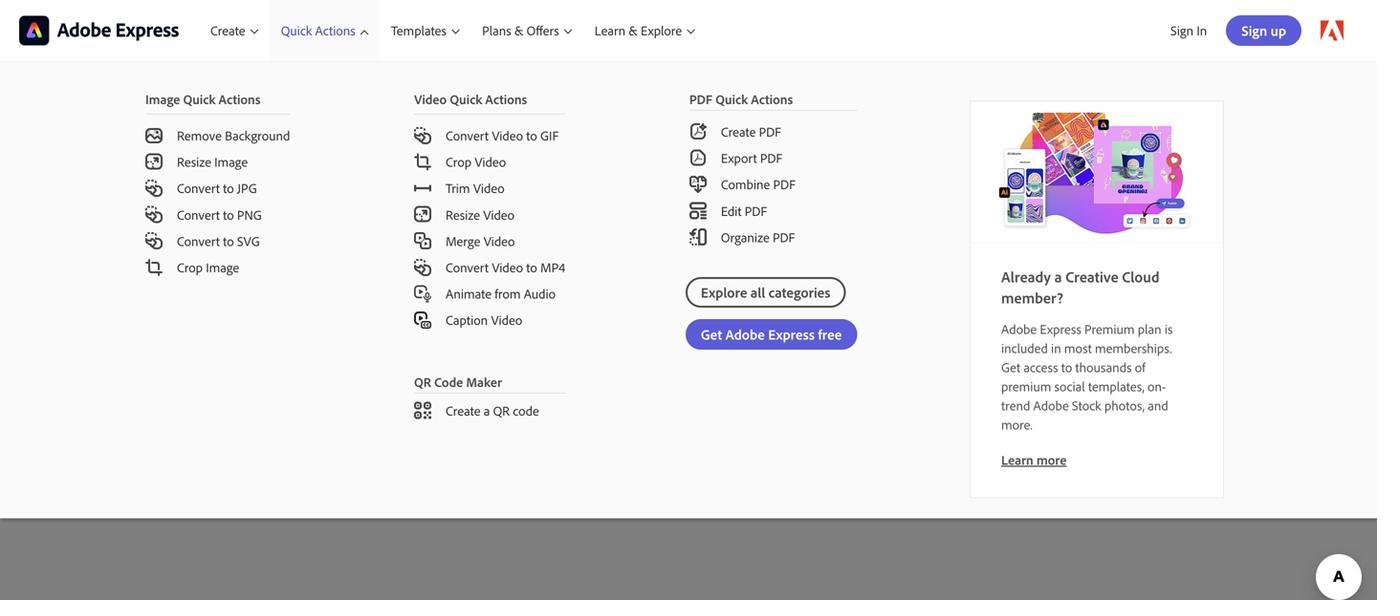 Task type: describe. For each thing, give the bounding box(es) containing it.
edit pdf link
[[659, 198, 888, 224]]

more.
[[1002, 417, 1033, 433]]

cloud
[[1123, 267, 1160, 286]]

create for create pdf
[[721, 123, 756, 140]]

get
[[1002, 359, 1021, 376]]

remove background icon image
[[145, 128, 163, 143]]

png
[[237, 206, 262, 223]]

access
[[1024, 359, 1059, 376]]

crop for crop image
[[177, 259, 203, 276]]

video up convert video to gif icon
[[414, 91, 447, 108]]

social
[[1055, 378, 1086, 395]]

resize image
[[177, 154, 248, 170]]

background
[[225, 127, 290, 144]]

plan
[[1138, 321, 1162, 338]]

trim
[[446, 180, 470, 197]]

crop video link
[[384, 149, 596, 175]]

resize video
[[446, 206, 515, 223]]

& for learn
[[629, 22, 638, 39]]

crop image icon image
[[145, 259, 163, 276]]

convert video to mp4 link
[[384, 254, 596, 281]]

in
[[1197, 22, 1208, 39]]

convert to jpg link
[[115, 175, 321, 202]]

image quick actions
[[145, 91, 261, 108]]

most
[[1065, 340, 1092, 357]]

merge video link
[[384, 228, 596, 254]]

video for caption video
[[491, 312, 523, 329]]

gif
[[541, 127, 559, 144]]

quick for video quick actions
[[450, 91, 482, 108]]

animate from audio icon image for caption
[[414, 312, 432, 329]]

qr code maker
[[414, 374, 502, 391]]

actions for image quick actions
[[219, 91, 261, 108]]

adobe for premium
[[1002, 321, 1037, 338]]

convert video to mp4 icon image
[[414, 259, 432, 276]]

to inside convert to svg link
[[223, 233, 234, 250]]

creative
[[1066, 267, 1119, 286]]

convert for convert to svg
[[177, 233, 220, 250]]

& for plans
[[515, 22, 524, 39]]

export pdf link
[[659, 145, 888, 171]]

pdf for edit
[[745, 203, 767, 219]]

member?
[[1002, 288, 1064, 308]]

to inside the 'adobe express premium plan is included in most memberships. get access to thousands of premium social templates, on- trend adobe stock photos, and more.'
[[1062, 359, 1073, 376]]

edit pdf icon image
[[690, 202, 707, 220]]

actions for pdf quick actions
[[751, 91, 793, 108]]

crop video
[[446, 154, 506, 170]]

create a qr code
[[446, 403, 539, 419]]

merge video
[[446, 233, 515, 250]]

quick inside popup button
[[281, 22, 312, 39]]

actions inside popup button
[[315, 22, 356, 39]]

offers
[[527, 22, 559, 39]]

create for create easier. dream bigger.
[[450, 276, 492, 295]]

resize for resize image
[[177, 154, 211, 170]]

code
[[435, 374, 463, 391]]

learn & explore button
[[583, 0, 706, 61]]

caption video link
[[384, 307, 596, 334]]

easier.
[[496, 276, 536, 295]]

convert video to gif link
[[384, 115, 596, 149]]

convert video to mp4
[[446, 259, 566, 276]]

learn more link
[[1002, 452, 1067, 469]]

jpg
[[237, 180, 257, 197]]

convert to svg
[[177, 233, 260, 250]]

audio
[[524, 286, 556, 302]]

more
[[1037, 452, 1067, 469]]

video for merge video
[[484, 233, 515, 250]]

video for trim video
[[473, 180, 505, 197]]

crop for crop video
[[446, 154, 472, 170]]

learn more
[[1002, 452, 1067, 469]]

premium
[[1085, 321, 1135, 338]]

templates
[[391, 22, 447, 39]]

animate
[[446, 286, 492, 302]]

combine pdf link
[[659, 171, 888, 198]]

express for level
[[122, 115, 234, 159]]

2 vertical spatial adobe
[[1034, 397, 1069, 414]]

to inside convert video to mp4 link
[[526, 259, 537, 276]]

combine pdf icon image
[[690, 176, 707, 193]]

convert to jpg icon image
[[145, 180, 163, 197]]

caption
[[446, 312, 488, 329]]

is
[[1165, 321, 1173, 338]]

trend
[[1002, 397, 1031, 414]]

trim video icon image
[[414, 185, 432, 192]]

create for create a qr code
[[446, 403, 481, 419]]

video for convert video to gif
[[492, 127, 523, 144]]

organize pdf
[[721, 229, 795, 246]]

convert to png icon image
[[145, 206, 163, 223]]

a for already
[[1055, 267, 1063, 286]]

adobe logo image
[[1321, 20, 1344, 41]]

adobe for level
[[19, 115, 114, 159]]

in
[[1052, 340, 1062, 357]]

a for create
[[484, 403, 490, 419]]

express for premium
[[1040, 321, 1082, 338]]

maker
[[466, 374, 502, 391]]

and
[[1148, 397, 1169, 414]]

crop video icon image
[[414, 153, 432, 171]]

convert for convert to png
[[177, 206, 220, 223]]

organize pdf icon image
[[690, 229, 707, 246]]

merge
[[446, 233, 481, 250]]

combine pdf
[[721, 176, 796, 193]]

animate from audio
[[446, 286, 556, 302]]

trim video
[[446, 180, 505, 197]]

photos,
[[1105, 397, 1145, 414]]

quick for image quick actions
[[183, 91, 216, 108]]

adobe express level up.
[[19, 115, 246, 236]]

resize video icon image
[[414, 206, 432, 223]]

templates,
[[1089, 378, 1145, 395]]

image for resize image
[[214, 154, 248, 170]]

sign in button
[[1167, 14, 1212, 47]]



Task type: vqa. For each thing, say whether or not it's contained in the screenshot.
Generative Ai associated with Innovations
no



Task type: locate. For each thing, give the bounding box(es) containing it.
to inside convert video to gif link
[[526, 127, 537, 144]]

learn left 'explore'
[[595, 22, 626, 39]]

to inside convert to png link
[[223, 206, 234, 223]]

already a creative cloud member? group
[[0, 61, 1378, 519]]

to
[[526, 127, 537, 144], [223, 180, 234, 197], [223, 206, 234, 223], [223, 233, 234, 250], [526, 259, 537, 276], [1062, 359, 1073, 376]]

0 horizontal spatial qr
[[414, 374, 431, 391]]

0 vertical spatial learn
[[595, 22, 626, 39]]

remove
[[177, 127, 222, 144]]

video up crop video link
[[492, 127, 523, 144]]

image
[[145, 91, 180, 108], [214, 154, 248, 170], [206, 259, 239, 276]]

pdf right edit
[[745, 203, 767, 219]]

video up the convert video to mp4
[[484, 233, 515, 250]]

memberships.
[[1095, 340, 1173, 357]]

export
[[721, 150, 757, 167]]

1 horizontal spatial resize
[[446, 206, 480, 223]]

create for create
[[210, 22, 245, 39]]

0 horizontal spatial crop
[[177, 259, 203, 276]]

pdf for create
[[759, 123, 782, 140]]

bigger.
[[587, 276, 631, 295]]

1 vertical spatial crop
[[177, 259, 203, 276]]

0 vertical spatial crop
[[446, 154, 472, 170]]

video down crop video link
[[473, 180, 505, 197]]

0 horizontal spatial express
[[122, 115, 234, 159]]

crop right crop image icon
[[177, 259, 203, 276]]

plans
[[482, 22, 512, 39]]

& left 'explore'
[[629, 22, 638, 39]]

pdf for combine
[[774, 176, 796, 193]]

adobe down social
[[1034, 397, 1069, 414]]

create up the image quick actions
[[210, 22, 245, 39]]

organize pdf link
[[659, 224, 888, 251]]

video up from
[[492, 259, 523, 276]]

convert down resize image
[[177, 180, 220, 197]]

remove background link
[[115, 115, 321, 149]]

sign in
[[1171, 22, 1208, 39]]

1 vertical spatial adobe
[[1002, 321, 1037, 338]]

2 vertical spatial image
[[206, 259, 239, 276]]

pdf quick actions
[[690, 91, 793, 108]]

to left gif
[[526, 127, 537, 144]]

edit
[[721, 203, 742, 219]]

adobe inside adobe express level up.
[[19, 115, 114, 159]]

merge video icon image
[[414, 233, 432, 250]]

from
[[495, 286, 521, 302]]

convert for convert video to gif
[[446, 127, 489, 144]]

quick for pdf quick actions
[[716, 91, 748, 108]]

convert to jpg
[[177, 180, 257, 197]]

sign
[[1171, 22, 1194, 39]]

on-
[[1148, 378, 1167, 395]]

pdf up export pdf link
[[759, 123, 782, 140]]

video for crop video
[[475, 154, 506, 170]]

pdf for organize
[[773, 229, 795, 246]]

create a qr code icon image
[[414, 402, 432, 420]]

quick up create pdf
[[716, 91, 748, 108]]

pdf up create pdf icon at right
[[690, 91, 713, 108]]

included
[[1002, 340, 1048, 357]]

mp4
[[541, 259, 566, 276]]

create pdf icon image
[[690, 123, 707, 140]]

to inside the convert to jpg link
[[223, 180, 234, 197]]

explore
[[641, 22, 682, 39]]

qr
[[414, 374, 431, 391], [493, 403, 510, 419]]

animate from audio icon image left caption
[[414, 312, 432, 329]]

a inside create a qr code link
[[484, 403, 490, 419]]

resize image icon image
[[145, 153, 163, 171]]

create easier. dream bigger.
[[450, 276, 631, 295]]

0 vertical spatial image
[[145, 91, 180, 108]]

resize down remove
[[177, 154, 211, 170]]

plans & offers button
[[471, 0, 583, 61]]

video down trim video link
[[483, 206, 515, 223]]

resize for resize video
[[446, 206, 480, 223]]

adobe up level
[[19, 115, 114, 159]]

create a qr code link
[[384, 394, 596, 424]]

already
[[1002, 267, 1051, 286]]

actions up 'create pdf' link
[[751, 91, 793, 108]]

video for resize video
[[483, 206, 515, 223]]

animate from audio icon image
[[414, 285, 432, 303], [414, 312, 432, 329]]

1 vertical spatial learn
[[1002, 452, 1034, 469]]

adobe express image
[[971, 101, 1224, 243]]

to up social
[[1062, 359, 1073, 376]]

create inside popup button
[[210, 22, 245, 39]]

1 horizontal spatial crop
[[446, 154, 472, 170]]

2 animate from audio icon image from the top
[[414, 312, 432, 329]]

1 vertical spatial animate from audio icon image
[[414, 312, 432, 329]]

0 vertical spatial a
[[1055, 267, 1063, 286]]

video for convert video to mp4
[[492, 259, 523, 276]]

convert video to gif icon image
[[414, 127, 432, 144]]

to left jpg
[[223, 180, 234, 197]]

resize up merge
[[446, 206, 480, 223]]

premium
[[1002, 378, 1052, 395]]

&
[[515, 22, 524, 39], [629, 22, 638, 39]]

of
[[1135, 359, 1146, 376]]

image for crop image
[[206, 259, 239, 276]]

adobe up "included"
[[1002, 321, 1037, 338]]

resize image link
[[115, 149, 321, 175]]

& inside "dropdown button"
[[629, 22, 638, 39]]

actions up remove background
[[219, 91, 261, 108]]

1 vertical spatial resize
[[446, 206, 480, 223]]

0 vertical spatial resize
[[177, 154, 211, 170]]

convert up crop image
[[177, 233, 220, 250]]

caption video
[[446, 312, 523, 329]]

image up remove background icon
[[145, 91, 180, 108]]

quick
[[281, 22, 312, 39], [183, 91, 216, 108], [450, 91, 482, 108], [716, 91, 748, 108]]

animate from audio icon image inside "animate from audio" link
[[414, 285, 432, 303]]

to left svg
[[223, 233, 234, 250]]

animate from audio icon image inside caption video link
[[414, 312, 432, 329]]

create down qr code maker
[[446, 403, 481, 419]]

1 horizontal spatial &
[[629, 22, 638, 39]]

already a creative cloud member?
[[1002, 267, 1160, 308]]

level
[[19, 166, 151, 236]]

animate from audio icon image for animate
[[414, 285, 432, 303]]

convert down "convert to jpg" at the left top of the page
[[177, 206, 220, 223]]

& right plans
[[515, 22, 524, 39]]

adobe express premium plan is included in most memberships. get access to thousands of premium social templates, on- trend adobe stock photos, and more.
[[1002, 321, 1173, 433]]

export pdf icon image
[[690, 150, 707, 167]]

adobe, inc. image
[[19, 16, 180, 45]]

templates button
[[380, 0, 471, 61]]

a down maker on the left bottom of the page
[[484, 403, 490, 419]]

thousands
[[1076, 359, 1132, 376]]

organize
[[721, 229, 770, 246]]

learn for learn more
[[1002, 452, 1034, 469]]

learn inside "dropdown button"
[[595, 22, 626, 39]]

quick right create popup button
[[281, 22, 312, 39]]

learn for learn & explore
[[595, 22, 626, 39]]

0 horizontal spatial &
[[515, 22, 524, 39]]

convert video to gif
[[446, 127, 559, 144]]

1 & from the left
[[515, 22, 524, 39]]

quick up convert video to gif link
[[450, 91, 482, 108]]

a inside already a creative cloud member?
[[1055, 267, 1063, 286]]

trim video link
[[384, 175, 596, 202]]

plans & offers
[[482, 22, 559, 39]]

1 horizontal spatial learn
[[1002, 452, 1034, 469]]

pdf down edit pdf link
[[773, 229, 795, 246]]

image down remove background
[[214, 154, 248, 170]]

crop
[[446, 154, 472, 170], [177, 259, 203, 276]]

convert for convert video to mp4
[[446, 259, 489, 276]]

create up export
[[721, 123, 756, 140]]

pdf down export pdf link
[[774, 176, 796, 193]]

express inside adobe express level up.
[[122, 115, 234, 159]]

1 vertical spatial express
[[1040, 321, 1082, 338]]

a right "already"
[[1055, 267, 1063, 286]]

convert to svg icon image
[[145, 233, 163, 250]]

code
[[513, 403, 539, 419]]

stock
[[1072, 397, 1102, 414]]

image down convert to svg
[[206, 259, 239, 276]]

remove background
[[177, 127, 290, 144]]

to left mp4
[[526, 259, 537, 276]]

actions up convert video to gif link
[[485, 91, 527, 108]]

export pdf
[[721, 150, 783, 167]]

edit pdf
[[721, 203, 767, 219]]

combine
[[721, 176, 771, 193]]

create pdf link
[[659, 111, 888, 145]]

& inside popup button
[[515, 22, 524, 39]]

adobe
[[19, 115, 114, 159], [1002, 321, 1037, 338], [1034, 397, 1069, 414]]

video up trim video link
[[475, 154, 506, 170]]

create button
[[199, 0, 270, 61]]

video down from
[[491, 312, 523, 329]]

0 horizontal spatial learn
[[595, 22, 626, 39]]

express inside the 'adobe express premium plan is included in most memberships. get access to thousands of premium social templates, on- trend adobe stock photos, and more.'
[[1040, 321, 1082, 338]]

learn
[[595, 22, 626, 39], [1002, 452, 1034, 469]]

convert to svg link
[[115, 228, 321, 254]]

dream
[[540, 276, 584, 295]]

create up caption
[[450, 276, 492, 295]]

create
[[210, 22, 245, 39], [721, 123, 756, 140], [450, 276, 492, 295], [446, 403, 481, 419]]

a
[[1055, 267, 1063, 286], [484, 403, 490, 419]]

0 vertical spatial adobe
[[19, 115, 114, 159]]

0 horizontal spatial resize
[[177, 154, 211, 170]]

1 vertical spatial a
[[484, 403, 490, 419]]

pdf
[[690, 91, 713, 108], [759, 123, 782, 140], [760, 150, 783, 167], [774, 176, 796, 193], [745, 203, 767, 219], [773, 229, 795, 246]]

actions for video quick actions
[[485, 91, 527, 108]]

learn inside already a creative cloud member? group
[[1002, 452, 1034, 469]]

pdf up combine pdf link
[[760, 150, 783, 167]]

1 vertical spatial qr
[[493, 403, 510, 419]]

create pdf
[[721, 123, 782, 140]]

video
[[414, 91, 447, 108], [492, 127, 523, 144], [475, 154, 506, 170], [473, 180, 505, 197], [483, 206, 515, 223], [484, 233, 515, 250], [492, 259, 523, 276], [491, 312, 523, 329]]

learn & explore
[[595, 22, 682, 39]]

svg
[[237, 233, 260, 250]]

animate from audio icon image down 'convert video to mp4 icon'
[[414, 285, 432, 303]]

crop up 'trim'
[[446, 154, 472, 170]]

1 horizontal spatial express
[[1040, 321, 1082, 338]]

animate from audio link
[[384, 281, 596, 307]]

convert up 'crop video' at the left top of page
[[446, 127, 489, 144]]

quick actions
[[281, 22, 356, 39]]

1 horizontal spatial qr
[[493, 403, 510, 419]]

up.
[[164, 166, 246, 236]]

actions left templates
[[315, 22, 356, 39]]

0 vertical spatial animate from audio icon image
[[414, 285, 432, 303]]

quick actions button
[[270, 0, 380, 61]]

2 & from the left
[[629, 22, 638, 39]]

0 vertical spatial express
[[122, 115, 234, 159]]

pdf for export
[[760, 150, 783, 167]]

1 horizontal spatial a
[[1055, 267, 1063, 286]]

0 vertical spatial qr
[[414, 374, 431, 391]]

convert for convert to jpg
[[177, 180, 220, 197]]

to left png
[[223, 206, 234, 223]]

1 animate from audio icon image from the top
[[414, 285, 432, 303]]

convert up animate
[[446, 259, 489, 276]]

learn left more
[[1002, 452, 1034, 469]]

crop image
[[177, 259, 239, 276]]

quick up remove
[[183, 91, 216, 108]]

convert to png
[[177, 206, 262, 223]]

crop image link
[[115, 254, 321, 281]]

0 horizontal spatial a
[[484, 403, 490, 419]]

1 vertical spatial image
[[214, 154, 248, 170]]

resize
[[177, 154, 211, 170], [446, 206, 480, 223]]

convert
[[446, 127, 489, 144], [177, 180, 220, 197], [177, 206, 220, 223], [177, 233, 220, 250], [446, 259, 489, 276]]



